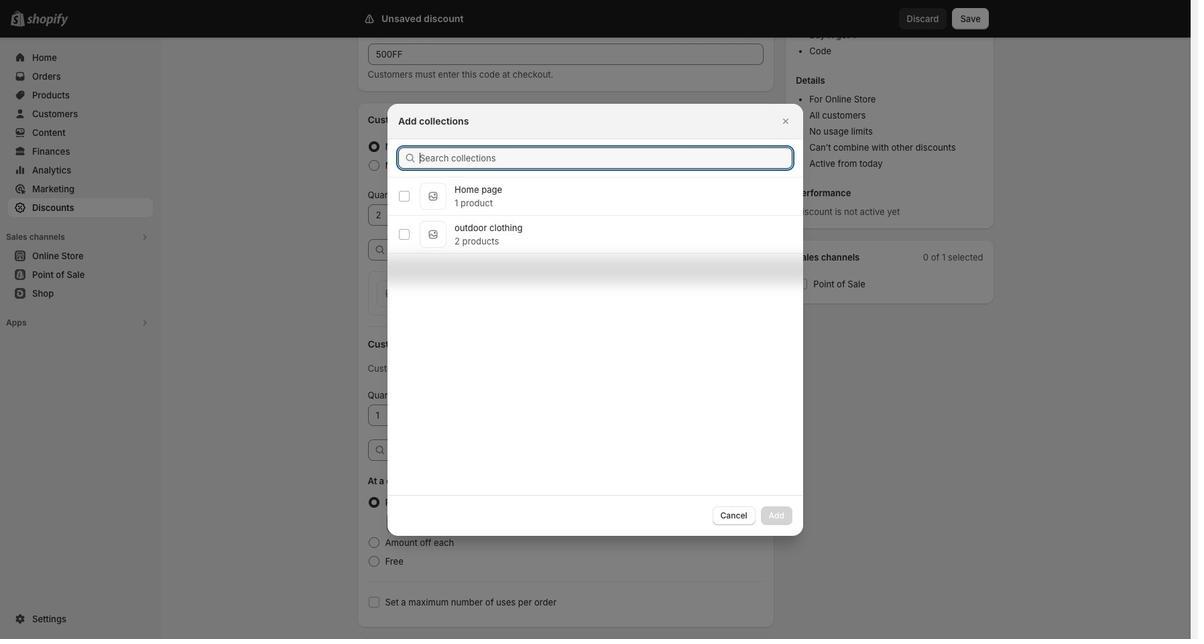 Task type: locate. For each thing, give the bounding box(es) containing it.
dialog
[[0, 104, 1191, 536]]

shopify image
[[27, 13, 68, 27]]

Search collections text field
[[420, 147, 793, 169]]



Task type: vqa. For each thing, say whether or not it's contained in the screenshot.
text field in the bottom of the page
no



